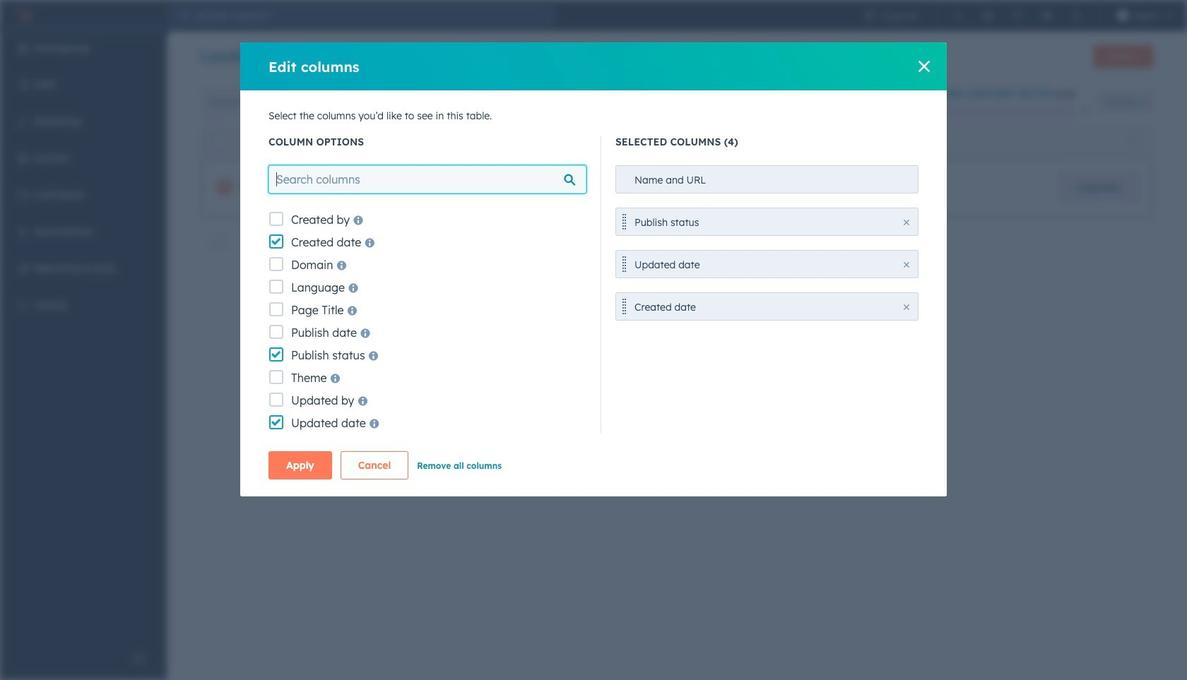 Task type: locate. For each thing, give the bounding box(es) containing it.
1 horizontal spatial menu
[[855, 0, 1179, 31]]

marketplaces image
[[982, 10, 994, 21]]

banner
[[201, 41, 1154, 74]]

help image
[[1012, 10, 1023, 21]]

1 horizontal spatial press to sort. element
[[1131, 136, 1136, 148]]

press to sort. element
[[671, 136, 676, 148], [1131, 136, 1136, 148]]

Search content search field
[[201, 88, 413, 117]]

notifications image
[[1071, 10, 1083, 21]]

press to sort. image
[[1131, 136, 1136, 146]]

press to sort. image
[[671, 136, 676, 146]]

dialog
[[240, 42, 947, 497]]

close image
[[919, 61, 930, 72], [1082, 106, 1090, 115], [904, 220, 910, 226], [904, 262, 910, 268]]

Search columns search field
[[269, 165, 587, 194]]

progress bar
[[925, 106, 937, 117]]

0 horizontal spatial menu
[[0, 31, 167, 645]]

menu
[[855, 0, 1179, 31], [0, 31, 167, 645]]

2 press to sort. element from the left
[[1131, 136, 1136, 148]]

0 horizontal spatial press to sort. element
[[671, 136, 676, 148]]

howard n/a image
[[1117, 10, 1129, 21]]

close image
[[904, 305, 910, 310]]



Task type: describe. For each thing, give the bounding box(es) containing it.
1 press to sort. element from the left
[[671, 136, 676, 148]]

Search HubSpot search field
[[189, 4, 556, 27]]

pagination navigation
[[564, 286, 692, 304]]

settings image
[[1042, 10, 1053, 21]]



Task type: vqa. For each thing, say whether or not it's contained in the screenshot.
Qualified related to Sales
no



